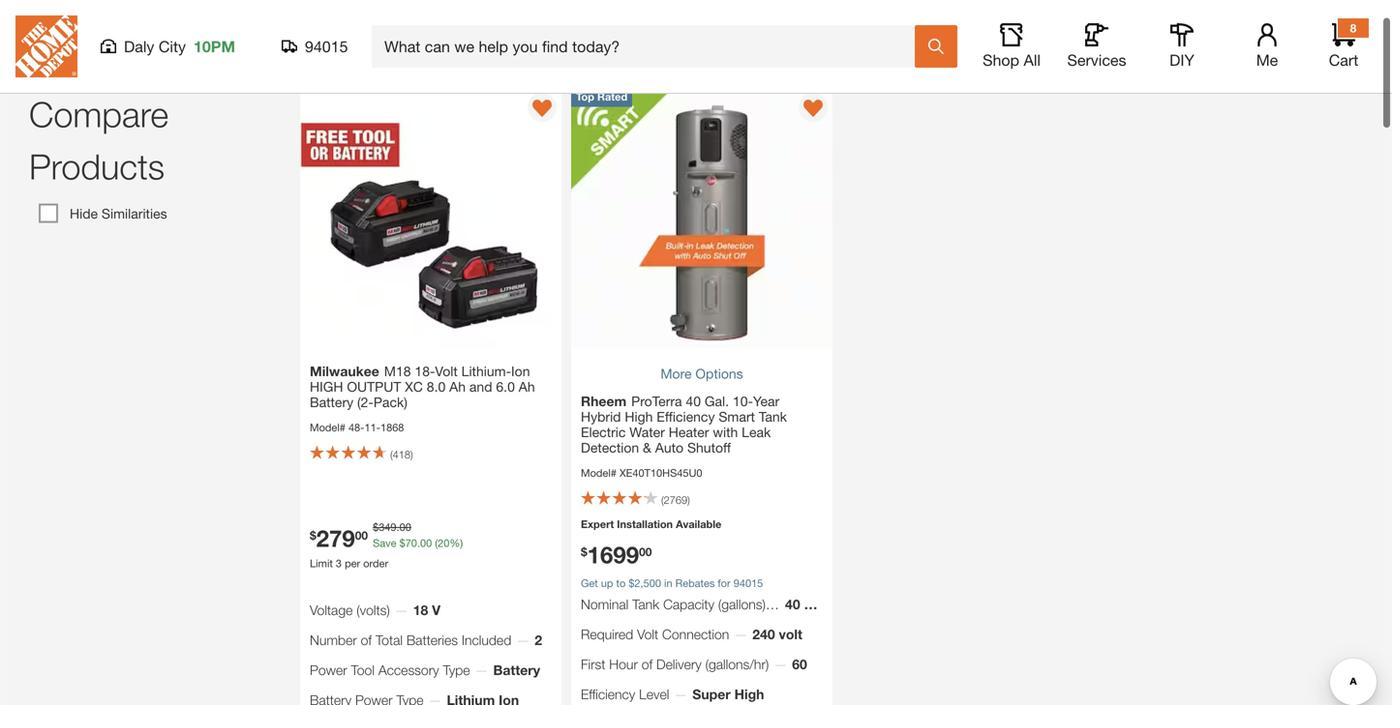 Task type: vqa. For each thing, say whether or not it's contained in the screenshot.
Heater
yes



Task type: locate. For each thing, give the bounding box(es) containing it.
first hour of delivery (gallons/hr)
[[581, 657, 769, 673]]

more options link
[[581, 359, 823, 389]]

up
[[601, 578, 613, 590]]

high up &
[[625, 409, 653, 425]]

high inside proterra 40 gal. 10-year hybrid high efficiency smart tank electric water heater with leak detection & auto shutoff
[[625, 409, 653, 425]]

1 horizontal spatial selected image
[[804, 100, 823, 119]]

tank down $2,500
[[632, 597, 660, 613]]

to
[[54, 50, 66, 66], [616, 578, 626, 590]]

0 horizontal spatial efficiency
[[581, 687, 635, 703]]

0 horizontal spatial (
[[390, 449, 393, 461]]

ah
[[449, 379, 466, 395], [519, 379, 535, 395]]

battery inside 'm18 18-volt lithium-ion high output xc 8.0 ah and 6.0 ah battery (2-pack)'
[[310, 395, 354, 411]]

hide similarities
[[70, 206, 167, 222]]

efficiency down first on the bottom of the page
[[581, 687, 635, 703]]

1 vertical spatial tank
[[632, 597, 660, 613]]

1 vertical spatial volt
[[637, 627, 659, 643]]

0 horizontal spatial model#
[[310, 422, 346, 434]]

11-
[[364, 422, 380, 434]]

2 horizontal spatial (
[[661, 494, 664, 507]]

&
[[643, 440, 651, 456]]

00 down installation
[[639, 546, 652, 559]]

40 inside proterra 40 gal. 10-year hybrid high efficiency smart tank electric water heater with leak detection & auto shutoff
[[686, 394, 701, 410]]

0 horizontal spatial selected image
[[533, 100, 552, 119]]

$ up limit
[[310, 529, 316, 543]]

00 right '70'
[[420, 537, 432, 550]]

0 horizontal spatial 40
[[686, 394, 701, 410]]

0 vertical spatial to
[[54, 50, 66, 66]]

back
[[19, 50, 50, 66]]

of right hour
[[642, 657, 653, 673]]

model# down detection
[[581, 467, 617, 480]]

of left total
[[361, 633, 372, 649]]

1 vertical spatial .
[[417, 537, 420, 550]]

40 left gal
[[785, 597, 800, 613]]

installation
[[617, 518, 673, 531]]

type
[[443, 663, 470, 679]]

per
[[345, 557, 360, 570]]

18-
[[415, 364, 435, 380]]

2769
[[664, 494, 688, 507]]

xe40t10hs45u0
[[620, 467, 702, 480]]

( down '1868'
[[390, 449, 393, 461]]

number of total batteries included
[[310, 633, 511, 649]]

all
[[1024, 51, 1041, 69]]

20
[[438, 537, 450, 550]]

efficiency level
[[581, 687, 669, 703]]

tank inside proterra 40 gal. 10-year hybrid high efficiency smart tank electric water heater with leak detection & auto shutoff
[[759, 409, 787, 425]]

0 horizontal spatial )
[[411, 449, 413, 461]]

40
[[686, 394, 701, 410], [785, 597, 800, 613]]

m18 18-volt lithium-ion high output xc 8.0 ah and 6.0 ah battery (2-pack)
[[310, 364, 535, 411]]

the home depot logo image
[[15, 15, 77, 77]]

model#
[[310, 422, 346, 434], [581, 467, 617, 480]]

m18 18-volt lithium-ion high output xc 8.0 ah and 6.0 ah battery (2-pack) image
[[300, 88, 562, 350]]

hybrid
[[581, 409, 621, 425]]

( left %)
[[435, 537, 438, 550]]

battery down 2
[[493, 663, 540, 679]]

1 horizontal spatial model#
[[581, 467, 617, 480]]

94015
[[305, 37, 348, 56], [734, 578, 763, 590]]

tank right 10-
[[759, 409, 787, 425]]

to right back
[[54, 50, 66, 66]]

high
[[625, 409, 653, 425], [735, 687, 764, 703]]

1 vertical spatial 94015
[[734, 578, 763, 590]]

1 vertical spatial 40
[[785, 597, 800, 613]]

0 vertical spatial .
[[397, 521, 399, 534]]

1 horizontal spatial 94015
[[734, 578, 763, 590]]

0 horizontal spatial high
[[625, 409, 653, 425]]

1 horizontal spatial (
[[435, 537, 438, 550]]

total
[[376, 633, 403, 649]]

model# for model# 48-11-1868
[[310, 422, 346, 434]]

back to product list button
[[0, 34, 194, 83]]

of
[[361, 633, 372, 649], [642, 657, 653, 673]]

volt up hour
[[637, 627, 659, 643]]

save
[[373, 537, 397, 550]]

rheem
[[581, 394, 627, 410]]

batteries
[[407, 633, 458, 649]]

0 vertical spatial efficiency
[[657, 409, 715, 425]]

240
[[753, 627, 775, 643]]

gal.
[[705, 394, 729, 410]]

0 vertical spatial model#
[[310, 422, 346, 434]]

2 vertical spatial (
[[435, 537, 438, 550]]

0 vertical spatial battery
[[310, 395, 354, 411]]

$ down expert
[[581, 546, 587, 559]]

1 horizontal spatial )
[[688, 494, 690, 507]]

detection
[[581, 440, 639, 456]]

daly city 10pm
[[124, 37, 235, 56]]

1 vertical spatial (
[[661, 494, 664, 507]]

included
[[462, 633, 511, 649]]

gal
[[804, 597, 824, 613]]

00 inside $ 1699 00
[[639, 546, 652, 559]]

0 vertical spatial (
[[390, 449, 393, 461]]

( up the expert installation available
[[661, 494, 664, 507]]

) for ( 418 )
[[411, 449, 413, 461]]

1 vertical spatial battery
[[493, 663, 540, 679]]

output
[[347, 379, 401, 395]]

00 left save
[[355, 529, 368, 543]]

( for 2769
[[661, 494, 664, 507]]

cart
[[1329, 51, 1359, 69]]

1 selected image from the left
[[533, 100, 552, 119]]

40 left gal.
[[686, 394, 701, 410]]

70
[[405, 537, 417, 550]]

1 horizontal spatial 40
[[785, 597, 800, 613]]

8.0
[[427, 379, 446, 395]]

volt right xc
[[435, 364, 458, 380]]

expert
[[581, 518, 614, 531]]

top rated
[[576, 91, 628, 103]]

1 horizontal spatial ah
[[519, 379, 535, 395]]

tank
[[759, 409, 787, 425], [632, 597, 660, 613]]

0 horizontal spatial battery
[[310, 395, 354, 411]]

product
[[70, 50, 118, 66]]

ah right 6.0
[[519, 379, 535, 395]]

1 ah from the left
[[449, 379, 466, 395]]

418
[[393, 449, 411, 461]]

level
[[639, 687, 669, 703]]

back to product list
[[19, 50, 143, 66]]

0 vertical spatial )
[[411, 449, 413, 461]]

0 horizontal spatial volt
[[435, 364, 458, 380]]

print
[[1325, 50, 1354, 66]]

1 vertical spatial to
[[616, 578, 626, 590]]

0 horizontal spatial ah
[[449, 379, 466, 395]]

0 vertical spatial 40
[[686, 394, 701, 410]]

efficiency up 'auto'
[[657, 409, 715, 425]]

tool
[[351, 663, 375, 679]]

0 vertical spatial volt
[[435, 364, 458, 380]]

model# xe40t10hs45u0
[[581, 467, 702, 480]]

1 horizontal spatial .
[[417, 537, 420, 550]]

$ 1699 00
[[581, 541, 652, 569]]

1 vertical spatial of
[[642, 657, 653, 673]]

00
[[399, 521, 411, 534], [355, 529, 368, 543], [420, 537, 432, 550], [639, 546, 652, 559]]

model# left 48-
[[310, 422, 346, 434]]

1699
[[587, 541, 639, 569]]

limit
[[310, 557, 333, 570]]

1 horizontal spatial tank
[[759, 409, 787, 425]]

1 vertical spatial )
[[688, 494, 690, 507]]

required
[[581, 627, 633, 643]]

efficiency
[[657, 409, 715, 425], [581, 687, 635, 703]]

get up to $2,500 in  rebates for 94015 button
[[581, 575, 763, 591]]

1 horizontal spatial efficiency
[[657, 409, 715, 425]]

(
[[390, 449, 393, 461], [661, 494, 664, 507], [435, 537, 438, 550]]

1 horizontal spatial high
[[735, 687, 764, 703]]

daly
[[124, 37, 154, 56]]

m18
[[384, 364, 411, 380]]

print button
[[1276, 34, 1373, 83]]

2 selected image from the left
[[804, 100, 823, 119]]

shop all
[[983, 51, 1041, 69]]

279
[[316, 525, 355, 552]]

high down (gallons/hr)
[[735, 687, 764, 703]]

$ inside $ 1699 00
[[581, 546, 587, 559]]

0 vertical spatial of
[[361, 633, 372, 649]]

selected image
[[533, 100, 552, 119], [804, 100, 823, 119]]

shop
[[983, 51, 1020, 69]]

volt inside 'm18 18-volt lithium-ion high output xc 8.0 ah and 6.0 ah battery (2-pack)'
[[435, 364, 458, 380]]

(gallons)
[[718, 597, 766, 613]]

0 horizontal spatial 94015
[[305, 37, 348, 56]]

in
[[664, 578, 673, 590]]

1 horizontal spatial battery
[[493, 663, 540, 679]]

to right up
[[616, 578, 626, 590]]

battery down the milwaukee
[[310, 395, 354, 411]]

hour
[[609, 657, 638, 673]]

ah right 8.0
[[449, 379, 466, 395]]

0 vertical spatial high
[[625, 409, 653, 425]]

8
[[1350, 21, 1357, 35]]

0 vertical spatial tank
[[759, 409, 787, 425]]

1 vertical spatial model#
[[581, 467, 617, 480]]

0 horizontal spatial to
[[54, 50, 66, 66]]

240 volt
[[753, 627, 803, 643]]

( 418 )
[[390, 449, 413, 461]]



Task type: describe. For each thing, give the bounding box(es) containing it.
$2,500
[[629, 578, 661, 590]]

ion
[[511, 364, 530, 380]]

compare products
[[29, 93, 169, 187]]

accessory
[[378, 663, 439, 679]]

more
[[661, 366, 692, 382]]

rated
[[597, 91, 628, 103]]

services
[[1067, 51, 1127, 69]]

shutoff
[[687, 440, 731, 456]]

products
[[29, 146, 165, 187]]

1 vertical spatial efficiency
[[581, 687, 635, 703]]

year
[[753, 394, 780, 410]]

%)
[[450, 537, 463, 550]]

efficiency inside proterra 40 gal. 10-year hybrid high efficiency smart tank electric water heater with leak detection & auto shutoff
[[657, 409, 715, 425]]

10-
[[733, 394, 753, 410]]

get up to $2,500 in  rebates for 94015
[[581, 578, 763, 590]]

model# for model# xe40t10hs45u0
[[581, 467, 617, 480]]

lithium-
[[462, 364, 511, 380]]

0 vertical spatial 94015
[[305, 37, 348, 56]]

number
[[310, 633, 357, 649]]

super
[[693, 687, 731, 703]]

00 up '70'
[[399, 521, 411, 534]]

electric
[[581, 425, 626, 441]]

$ right save
[[399, 537, 405, 550]]

proterra 40 gal. 10-year hybrid high efficiency smart tank electric water heater with leak detection & auto shutoff image
[[571, 88, 833, 350]]

48-
[[349, 422, 364, 434]]

(gallons/hr)
[[705, 657, 769, 673]]

shop all button
[[981, 23, 1043, 70]]

1 vertical spatial high
[[735, 687, 764, 703]]

top
[[576, 91, 594, 103]]

1868
[[380, 422, 404, 434]]

2
[[535, 633, 542, 649]]

available
[[676, 518, 722, 531]]

6.0
[[496, 379, 515, 395]]

with
[[713, 425, 738, 441]]

1 horizontal spatial to
[[616, 578, 626, 590]]

me button
[[1236, 23, 1298, 70]]

2 ah from the left
[[519, 379, 535, 395]]

0 horizontal spatial tank
[[632, 597, 660, 613]]

hide
[[70, 206, 98, 222]]

(volts)
[[357, 603, 390, 619]]

cart 8
[[1329, 21, 1359, 69]]

heater
[[669, 425, 709, 441]]

nominal tank capacity (gallons)
[[581, 597, 766, 613]]

proterra
[[631, 394, 682, 410]]

and
[[469, 379, 492, 395]]

diy
[[1170, 51, 1195, 69]]

me
[[1257, 51, 1278, 69]]

power tool accessory type
[[310, 663, 470, 679]]

leak
[[742, 425, 771, 441]]

delivery
[[657, 657, 702, 673]]

40 gal
[[785, 597, 824, 613]]

0 horizontal spatial .
[[397, 521, 399, 534]]

list
[[122, 50, 143, 66]]

options
[[696, 366, 743, 382]]

proterra 40 gal. 10-year hybrid high efficiency smart tank electric water heater with leak detection & auto shutoff
[[581, 394, 787, 456]]

$ up save
[[373, 521, 379, 534]]

model# 48-11-1868
[[310, 422, 404, 434]]

94015 button
[[282, 37, 349, 56]]

volt
[[779, 627, 803, 643]]

required volt connection
[[581, 627, 729, 643]]

capacity
[[663, 597, 715, 613]]

city
[[159, 37, 186, 56]]

) for ( 2769 )
[[688, 494, 690, 507]]

diy button
[[1151, 23, 1213, 70]]

( for 418
[[390, 449, 393, 461]]

1 horizontal spatial of
[[642, 657, 653, 673]]

$ 279 00 $ 349 . 00 save $ 70 . 00 ( 20 %) limit 3 per order
[[310, 521, 463, 570]]

more options
[[661, 366, 743, 382]]

349
[[379, 521, 397, 534]]

( inside $ 279 00 $ 349 . 00 save $ 70 . 00 ( 20 %) limit 3 per order
[[435, 537, 438, 550]]

expert installation available
[[581, 518, 722, 531]]

rebates
[[675, 578, 715, 590]]

first
[[581, 657, 606, 673]]

auto
[[655, 440, 684, 456]]

1 horizontal spatial volt
[[637, 627, 659, 643]]

xc
[[405, 379, 423, 395]]

water
[[630, 425, 665, 441]]

compare
[[29, 93, 169, 135]]

services button
[[1066, 23, 1128, 70]]

nominal
[[581, 597, 629, 613]]

0 horizontal spatial of
[[361, 633, 372, 649]]

( 2769 )
[[661, 494, 690, 507]]

similarities
[[102, 206, 167, 222]]

What can we help you find today? search field
[[384, 26, 914, 67]]

milwaukee
[[310, 364, 379, 380]]

super high
[[693, 687, 764, 703]]

power
[[310, 663, 347, 679]]

10pm
[[194, 37, 235, 56]]



